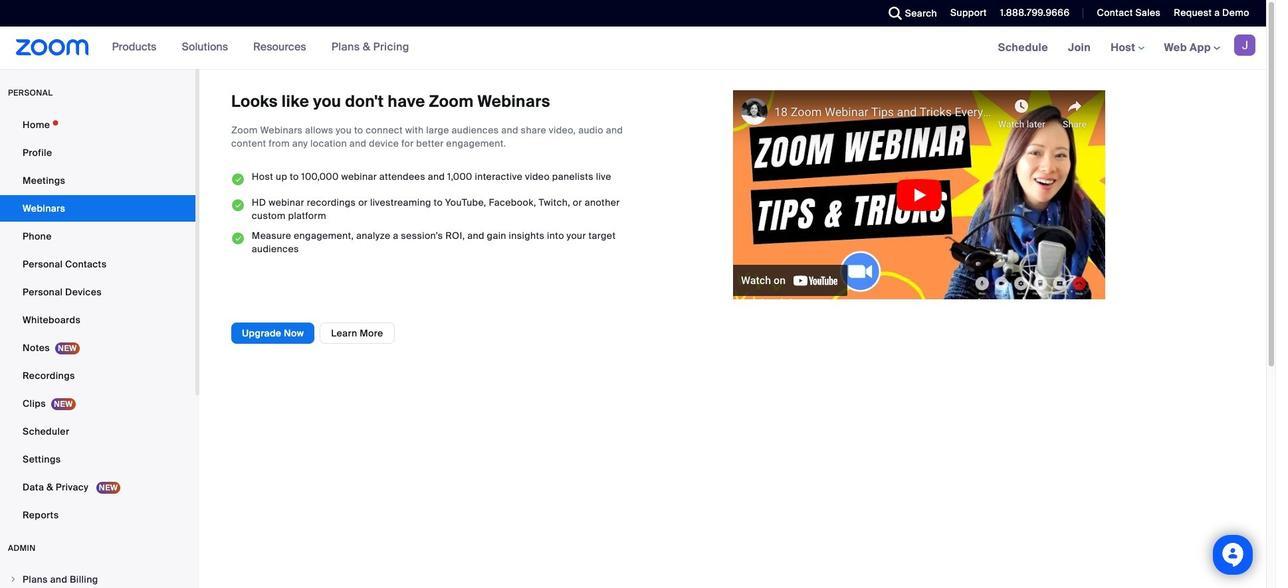 Task type: vqa. For each thing, say whether or not it's contained in the screenshot.
Personal Menu menu
yes



Task type: describe. For each thing, give the bounding box(es) containing it.
profile picture image
[[1234, 35, 1255, 56]]

product information navigation
[[102, 27, 419, 69]]



Task type: locate. For each thing, give the bounding box(es) containing it.
banner
[[0, 27, 1266, 70]]

menu item
[[0, 568, 195, 589]]

personal menu menu
[[0, 112, 195, 530]]

zoom logo image
[[16, 39, 89, 56]]

right image
[[9, 576, 17, 584]]

meetings navigation
[[988, 27, 1266, 70]]

corner success image
[[231, 170, 245, 189]]



